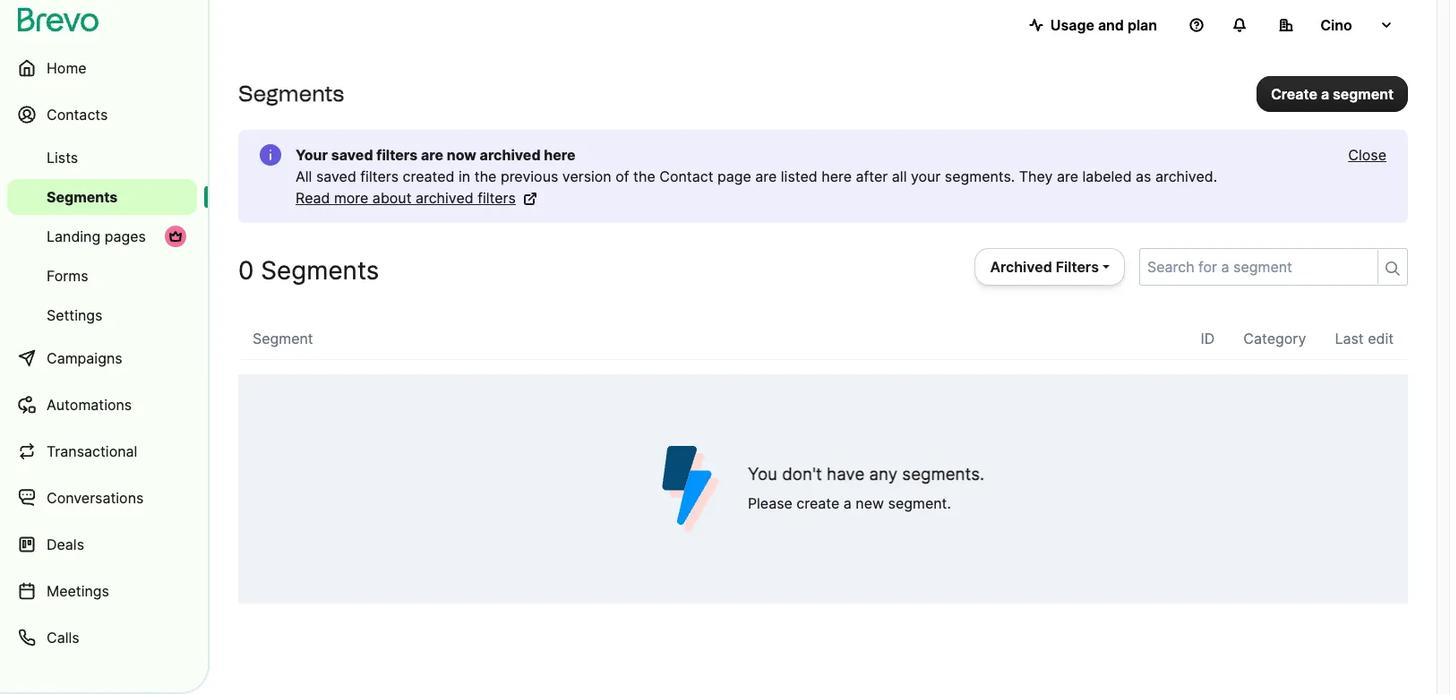 Task type: vqa. For each thing, say whether or not it's contained in the screenshot.
ADDRESS for subscribe
no



Task type: describe. For each thing, give the bounding box(es) containing it.
landing pages link
[[7, 219, 197, 254]]

landing
[[47, 228, 101, 245]]

meetings
[[47, 582, 109, 600]]

lists link
[[7, 140, 197, 176]]

last
[[1335, 330, 1364, 348]]

all
[[296, 168, 312, 185]]

1 horizontal spatial are
[[755, 168, 777, 185]]

last edit
[[1335, 330, 1394, 348]]

calls link
[[7, 616, 197, 659]]

0 horizontal spatial a
[[844, 494, 852, 512]]

and
[[1098, 16, 1124, 34]]

archived.
[[1156, 168, 1217, 185]]

filters
[[1056, 258, 1099, 276]]

edit
[[1368, 330, 1394, 348]]

previous
[[501, 168, 558, 185]]

archived
[[990, 258, 1052, 276]]

id
[[1201, 330, 1215, 348]]

create a segment
[[1271, 85, 1394, 103]]

automations
[[47, 396, 132, 414]]

close link
[[1348, 144, 1387, 166]]

0 vertical spatial filters
[[376, 146, 418, 164]]

cino
[[1321, 16, 1352, 34]]

search button
[[1378, 250, 1407, 284]]

conversations link
[[7, 477, 197, 520]]

read more about archived filters
[[296, 189, 516, 207]]

of
[[616, 168, 629, 185]]

have
[[827, 464, 865, 485]]

0
[[238, 255, 254, 286]]

please create a new segment.
[[748, 494, 951, 512]]

segment
[[1333, 85, 1394, 103]]

lists
[[47, 149, 78, 167]]

0 vertical spatial segments
[[238, 81, 344, 107]]

campaigns
[[47, 349, 122, 367]]

0 horizontal spatial are
[[421, 146, 443, 164]]

contacts link
[[7, 93, 197, 136]]

0 vertical spatial saved
[[331, 146, 373, 164]]

more
[[334, 189, 368, 207]]

archived filters button
[[975, 248, 1125, 286]]

please
[[748, 494, 793, 512]]

meetings link
[[7, 570, 197, 613]]

don't
[[782, 464, 822, 485]]

listed
[[781, 168, 818, 185]]

transactional
[[47, 443, 137, 460]]

settings
[[47, 306, 103, 324]]

forms
[[47, 267, 88, 285]]

usage and plan
[[1050, 16, 1157, 34]]

create a segment button
[[1257, 76, 1408, 112]]

archived inside your saved filters are now archived here all saved filters created in the previous version of the contact page are listed here after all your segments. they are labeled as archived.
[[480, 146, 541, 164]]

version
[[562, 168, 612, 185]]

contact
[[660, 168, 713, 185]]

your
[[296, 146, 328, 164]]

transactional link
[[7, 430, 197, 473]]

cino button
[[1265, 7, 1408, 43]]

2 the from the left
[[633, 168, 656, 185]]

contacts
[[47, 106, 108, 124]]

as
[[1136, 168, 1152, 185]]

any
[[869, 464, 898, 485]]

create
[[1271, 85, 1318, 103]]

new
[[856, 494, 884, 512]]

your saved filters are now archived here all saved filters created in the previous version of the contact page are listed here after all your segments. they are labeled as archived.
[[296, 146, 1217, 185]]



Task type: locate. For each thing, give the bounding box(es) containing it.
landing pages
[[47, 228, 146, 245]]

all
[[892, 168, 907, 185]]

in
[[459, 168, 470, 185]]

plan
[[1128, 16, 1157, 34]]

1 vertical spatial archived
[[416, 189, 474, 207]]

a
[[1321, 85, 1329, 103], [844, 494, 852, 512]]

1 vertical spatial segments.
[[902, 464, 985, 485]]

deals
[[47, 536, 84, 554]]

here
[[544, 146, 576, 164], [822, 168, 852, 185]]

0 horizontal spatial archived
[[416, 189, 474, 207]]

Search for a segment search field
[[1140, 249, 1371, 285]]

archived
[[480, 146, 541, 164], [416, 189, 474, 207]]

1 vertical spatial filters
[[360, 168, 399, 185]]

segments. inside your saved filters are now archived here all saved filters created in the previous version of the contact page are listed here after all your segments. they are labeled as archived.
[[945, 168, 1015, 185]]

here up the version
[[544, 146, 576, 164]]

archived down created
[[416, 189, 474, 207]]

filters up created
[[376, 146, 418, 164]]

are right the page
[[755, 168, 777, 185]]

forms link
[[7, 258, 197, 294]]

1 horizontal spatial archived
[[480, 146, 541, 164]]

1 vertical spatial a
[[844, 494, 852, 512]]

filters up about
[[360, 168, 399, 185]]

left___rvooi image
[[168, 229, 183, 244]]

saved
[[331, 146, 373, 164], [316, 168, 356, 185]]

0 horizontal spatial the
[[474, 168, 497, 185]]

saved up more in the top of the page
[[316, 168, 356, 185]]

category
[[1244, 330, 1306, 348]]

usage and plan button
[[1015, 7, 1172, 43]]

0 vertical spatial archived
[[480, 146, 541, 164]]

created
[[403, 168, 455, 185]]

labeled
[[1083, 168, 1132, 185]]

segments up your
[[238, 81, 344, 107]]

1 vertical spatial segments
[[47, 188, 118, 206]]

alert
[[238, 130, 1408, 223]]

are
[[421, 146, 443, 164], [755, 168, 777, 185], [1057, 168, 1078, 185]]

they
[[1019, 168, 1053, 185]]

0 segments
[[238, 255, 379, 286]]

home
[[47, 59, 87, 77]]

1 horizontal spatial the
[[633, 168, 656, 185]]

now
[[447, 146, 476, 164]]

0 vertical spatial a
[[1321, 85, 1329, 103]]

read
[[296, 189, 330, 207]]

segments
[[238, 81, 344, 107], [47, 188, 118, 206], [261, 255, 379, 286]]

segments. right your
[[945, 168, 1015, 185]]

a right 'create'
[[1321, 85, 1329, 103]]

2 vertical spatial filters
[[478, 189, 516, 207]]

calls
[[47, 629, 79, 647]]

campaigns link
[[7, 337, 197, 380]]

conversations
[[47, 489, 144, 507]]

usage
[[1050, 16, 1095, 34]]

page
[[717, 168, 751, 185]]

1 the from the left
[[474, 168, 497, 185]]

2 horizontal spatial are
[[1057, 168, 1078, 185]]

the right in
[[474, 168, 497, 185]]

settings link
[[7, 297, 197, 333]]

1 vertical spatial saved
[[316, 168, 356, 185]]

the right of
[[633, 168, 656, 185]]

about
[[373, 189, 412, 207]]

deals link
[[7, 523, 197, 566]]

0 horizontal spatial here
[[544, 146, 576, 164]]

1 horizontal spatial a
[[1321, 85, 1329, 103]]

the
[[474, 168, 497, 185], [633, 168, 656, 185]]

segments.
[[945, 168, 1015, 185], [902, 464, 985, 485]]

0 vertical spatial here
[[544, 146, 576, 164]]

archived filters
[[990, 258, 1099, 276]]

segments. up segment.
[[902, 464, 985, 485]]

2 vertical spatial segments
[[261, 255, 379, 286]]

1 vertical spatial here
[[822, 168, 852, 185]]

segments link
[[7, 179, 197, 215]]

home link
[[7, 47, 197, 90]]

filters down previous
[[478, 189, 516, 207]]

filters
[[376, 146, 418, 164], [360, 168, 399, 185], [478, 189, 516, 207]]

segments up landing
[[47, 188, 118, 206]]

you don't have any segments.
[[748, 464, 985, 485]]

search image
[[1386, 262, 1400, 276]]

saved right your
[[331, 146, 373, 164]]

after
[[856, 168, 888, 185]]

segment
[[253, 330, 313, 348]]

archived up previous
[[480, 146, 541, 164]]

0 vertical spatial segments.
[[945, 168, 1015, 185]]

your
[[911, 168, 941, 185]]

segments down read in the left top of the page
[[261, 255, 379, 286]]

you
[[748, 464, 777, 485]]

read more about archived filters link
[[296, 187, 537, 209]]

segment.
[[888, 494, 951, 512]]

are right they
[[1057, 168, 1078, 185]]

create
[[797, 494, 840, 512]]

here left after
[[822, 168, 852, 185]]

a inside button
[[1321, 85, 1329, 103]]

a left new
[[844, 494, 852, 512]]

1 horizontal spatial here
[[822, 168, 852, 185]]

alert containing your saved filters are now archived here
[[238, 130, 1408, 223]]

close
[[1348, 146, 1387, 164]]

are up created
[[421, 146, 443, 164]]

automations link
[[7, 383, 197, 426]]

pages
[[105, 228, 146, 245]]



